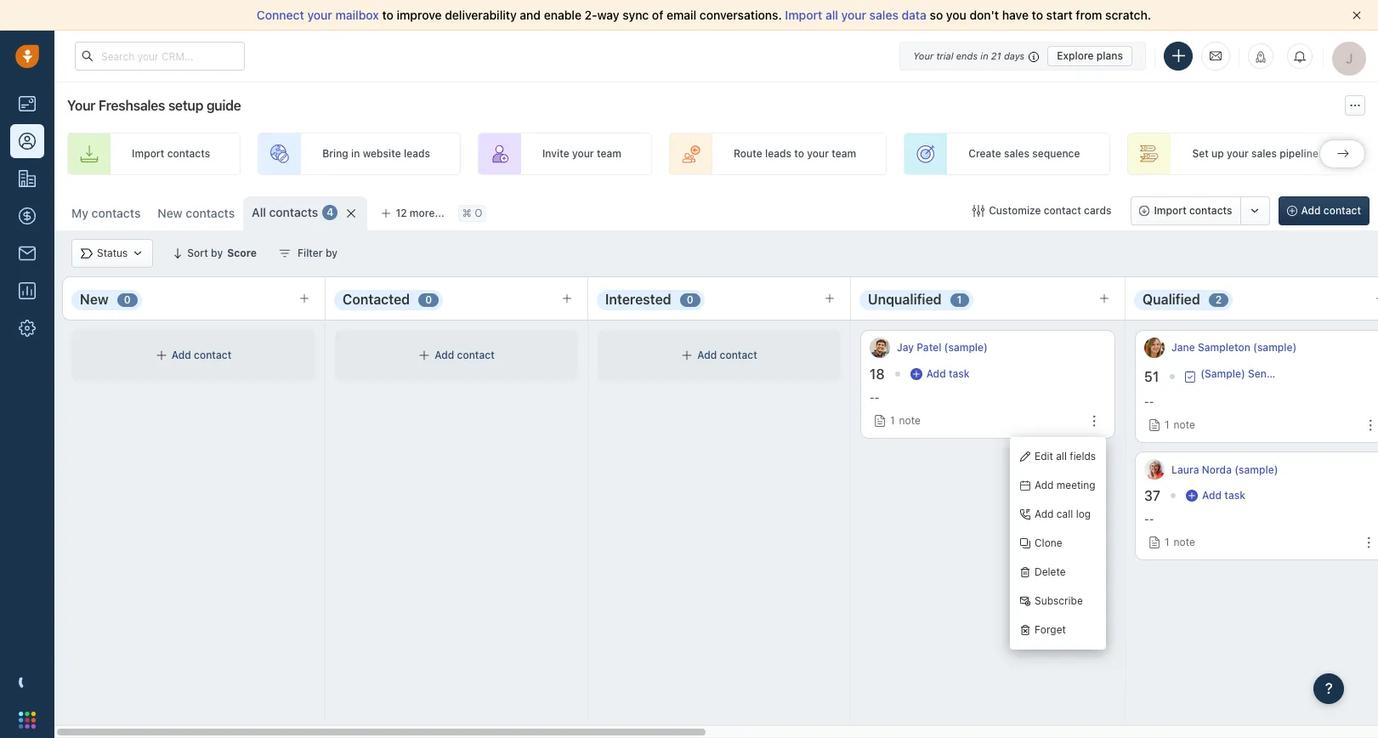 Task type: describe. For each thing, give the bounding box(es) containing it.
contacts right my at the left top of page
[[92, 206, 141, 220]]

conversations.
[[700, 8, 782, 22]]

add meeting
[[1035, 479, 1096, 492]]

website
[[363, 147, 401, 160]]

create sales sequence link
[[904, 133, 1111, 175]]

⌘
[[462, 207, 472, 220]]

data
[[902, 8, 927, 22]]

forget
[[1035, 624, 1066, 636]]

your freshsales setup guide
[[67, 98, 241, 113]]

call
[[1057, 508, 1073, 521]]

12 more...
[[396, 207, 445, 219]]

note for 37
[[1174, 536, 1196, 549]]

1 vertical spatial all
[[1056, 450, 1067, 463]]

container_wx8msf4aqz5i3rn1 image for customize contact cards
[[973, 205, 985, 217]]

0 for new
[[124, 293, 131, 306]]

18
[[870, 367, 885, 382]]

in inside bring in website leads "link"
[[351, 147, 360, 160]]

add inside button
[[1302, 204, 1321, 217]]

norda
[[1202, 463, 1232, 476]]

by for sort
[[211, 247, 223, 259]]

your left mailbox
[[307, 8, 332, 22]]

container_wx8msf4aqz5i3rn1 image for status
[[81, 247, 93, 259]]

sort by score
[[187, 247, 257, 259]]

task for 37
[[1225, 489, 1246, 502]]

explore plans link
[[1048, 45, 1133, 66]]

clone
[[1035, 537, 1063, 550]]

Search your CRM... text field
[[75, 42, 245, 71]]

you
[[946, 8, 967, 22]]

⌘ o
[[462, 207, 483, 220]]

2-
[[585, 8, 597, 22]]

bring in website leads
[[322, 147, 430, 160]]

status button
[[71, 239, 153, 268]]

route leads to your team
[[734, 147, 857, 160]]

your trial ends in 21 days
[[913, 50, 1025, 61]]

more...
[[410, 207, 445, 219]]

all
[[252, 205, 266, 219]]

freshworks switcher image
[[19, 712, 36, 729]]

21
[[991, 50, 1002, 61]]

invite your team link
[[478, 133, 652, 175]]

contact for new
[[194, 349, 232, 362]]

1 note for 37
[[1165, 536, 1196, 549]]

leads inside "link"
[[404, 147, 430, 160]]

import contacts link
[[67, 133, 241, 175]]

2 team from the left
[[832, 147, 857, 160]]

jane sampleton (sample)
[[1172, 341, 1297, 354]]

jane
[[1172, 341, 1195, 354]]

deliverability
[[445, 8, 517, 22]]

add contact for contacted
[[435, 349, 495, 362]]

customize contact cards button
[[962, 196, 1123, 225]]

import contacts button
[[1131, 196, 1241, 225]]

menu containing edit all fields
[[1010, 437, 1107, 650]]

my contacts
[[71, 206, 141, 220]]

guide
[[206, 98, 241, 113]]

plans
[[1097, 49, 1123, 62]]

container_wx8msf4aqz5i3rn1 image inside filter by 'button'
[[279, 247, 291, 259]]

meeting
[[1057, 479, 1096, 492]]

all contacts link
[[252, 204, 318, 221]]

what's new image
[[1255, 51, 1267, 63]]

note for 18
[[899, 414, 921, 427]]

set up your sales pipeline
[[1193, 147, 1319, 160]]

bring
[[322, 147, 349, 160]]

import for import contacts link on the left
[[132, 147, 164, 160]]

-- for 37
[[1145, 513, 1154, 526]]

add contact for new
[[172, 349, 232, 362]]

sales inside set up your sales pipeline link
[[1252, 147, 1277, 160]]

1 for 18
[[890, 414, 895, 427]]

qualified
[[1143, 292, 1201, 307]]

contact inside add contact button
[[1324, 204, 1362, 217]]

bring in website leads link
[[258, 133, 461, 175]]

your right route
[[807, 147, 829, 160]]

4
[[327, 206, 334, 219]]

import contacts for import contacts link on the left
[[132, 147, 210, 160]]

import contacts for 'import contacts' button
[[1154, 204, 1233, 217]]

-- for 18
[[870, 391, 880, 404]]

laura
[[1172, 463, 1199, 476]]

interested
[[605, 292, 672, 307]]

filter by button
[[268, 239, 349, 268]]

mailbox
[[336, 8, 379, 22]]

scratch.
[[1106, 8, 1152, 22]]

subscribe
[[1035, 595, 1083, 608]]

way
[[597, 8, 620, 22]]

delete
[[1035, 566, 1066, 579]]

sort
[[187, 247, 208, 259]]

0 for interested
[[687, 293, 694, 306]]

import all your sales data link
[[785, 8, 930, 22]]

jay patel (sample) link
[[897, 341, 988, 355]]

o
[[475, 207, 483, 220]]

add contact button
[[1279, 196, 1370, 225]]

connect
[[257, 8, 304, 22]]

my
[[71, 206, 88, 220]]

sampleton
[[1198, 341, 1251, 354]]

sequence
[[1033, 147, 1080, 160]]

connect your mailbox link
[[257, 8, 382, 22]]

jane sampleton (sample) link
[[1172, 341, 1297, 355]]

trial
[[937, 50, 954, 61]]

close image
[[1353, 11, 1362, 20]]

filter
[[298, 247, 323, 259]]

patel
[[917, 341, 942, 354]]

sales inside create sales sequence link
[[1004, 147, 1030, 160]]

from
[[1076, 8, 1103, 22]]

1 horizontal spatial in
[[981, 50, 989, 61]]

edit
[[1035, 450, 1054, 463]]

invite
[[543, 147, 570, 160]]

import for 'import contacts' button
[[1154, 204, 1187, 217]]

12 more... button
[[372, 202, 454, 225]]

add contact for interested
[[698, 349, 757, 362]]

days
[[1004, 50, 1025, 61]]

contacted
[[343, 292, 410, 307]]

1 for 37
[[1165, 536, 1170, 549]]



Task type: locate. For each thing, give the bounding box(es) containing it.
1 vertical spatial import contacts
[[1154, 204, 1233, 217]]

2 horizontal spatial sales
[[1252, 147, 1277, 160]]

1 horizontal spatial import contacts
[[1154, 204, 1233, 217]]

to right mailbox
[[382, 8, 394, 22]]

contacts up sort by score
[[186, 206, 235, 220]]

edit all fields
[[1035, 450, 1096, 463]]

(sample) right norda
[[1235, 463, 1279, 476]]

new
[[158, 206, 183, 220], [80, 292, 109, 307]]

in right bring
[[351, 147, 360, 160]]

contacts down "setup"
[[167, 147, 210, 160]]

all left data
[[826, 8, 838, 22]]

2 j image from the left
[[1145, 338, 1165, 358]]

my contacts button
[[63, 196, 149, 230], [71, 206, 141, 220]]

new down status dropdown button
[[80, 292, 109, 307]]

51
[[1145, 369, 1159, 384]]

1 note down laura
[[1165, 536, 1196, 549]]

jay patel (sample)
[[897, 341, 988, 354]]

so
[[930, 8, 943, 22]]

enable
[[544, 8, 582, 22]]

import contacts down "setup"
[[132, 147, 210, 160]]

task down jay patel (sample) "link"
[[949, 367, 970, 380]]

task down laura norda (sample) link
[[1225, 489, 1246, 502]]

contacts
[[167, 147, 210, 160], [1190, 204, 1233, 217], [269, 205, 318, 219], [92, 206, 141, 220], [186, 206, 235, 220]]

2 leads from the left
[[765, 147, 792, 160]]

add task for 18
[[927, 367, 970, 380]]

1 horizontal spatial by
[[326, 247, 338, 259]]

0 right contacted
[[425, 293, 432, 306]]

0 horizontal spatial all
[[826, 8, 838, 22]]

contact for contacted
[[457, 349, 495, 362]]

0 horizontal spatial leads
[[404, 147, 430, 160]]

1 0 from the left
[[124, 293, 131, 306]]

add contact inside add contact button
[[1302, 204, 1362, 217]]

add task
[[927, 367, 970, 380], [1202, 489, 1246, 502]]

1 note for 51
[[1165, 419, 1196, 431]]

1 vertical spatial new
[[80, 292, 109, 307]]

0 vertical spatial task
[[949, 367, 970, 380]]

(sample) for qualified
[[1254, 341, 1297, 354]]

2 0 from the left
[[425, 293, 432, 306]]

1 by from the left
[[211, 247, 223, 259]]

1 note up laura
[[1165, 419, 1196, 431]]

new for new
[[80, 292, 109, 307]]

score
[[227, 247, 257, 259]]

12
[[396, 207, 407, 219]]

0 down status dropdown button
[[124, 293, 131, 306]]

in
[[981, 50, 989, 61], [351, 147, 360, 160]]

sales left pipeline
[[1252, 147, 1277, 160]]

route leads to your team link
[[669, 133, 887, 175]]

(sample) right 'sampleton'
[[1254, 341, 1297, 354]]

new down import contacts link on the left
[[158, 206, 183, 220]]

route
[[734, 147, 763, 160]]

l image
[[1145, 459, 1165, 480]]

task for 18
[[949, 367, 970, 380]]

laura norda (sample) link
[[1172, 462, 1279, 477]]

1 horizontal spatial 0
[[425, 293, 432, 306]]

j image left jay
[[870, 338, 890, 358]]

ends
[[956, 50, 978, 61]]

1 team from the left
[[597, 147, 622, 160]]

container_wx8msf4aqz5i3rn1 image inside status dropdown button
[[132, 247, 144, 259]]

1 j image from the left
[[870, 338, 890, 358]]

connect your mailbox to improve deliverability and enable 2-way sync of email conversations. import all your sales data so you don't have to start from scratch.
[[257, 8, 1152, 22]]

(sample) right patel
[[944, 341, 988, 354]]

sales left data
[[870, 8, 899, 22]]

new for new contacts
[[158, 206, 183, 220]]

1 horizontal spatial j image
[[1145, 338, 1165, 358]]

2
[[1216, 293, 1222, 306]]

your for your freshsales setup guide
[[67, 98, 95, 113]]

import down your freshsales setup guide
[[132, 147, 164, 160]]

1 leads from the left
[[404, 147, 430, 160]]

1 horizontal spatial leads
[[765, 147, 792, 160]]

1 vertical spatial in
[[351, 147, 360, 160]]

1 vertical spatial import
[[132, 147, 164, 160]]

0 horizontal spatial add task
[[927, 367, 970, 380]]

add task down laura norda (sample) link
[[1202, 489, 1246, 502]]

by
[[211, 247, 223, 259], [326, 247, 338, 259]]

3 0 from the left
[[687, 293, 694, 306]]

0 horizontal spatial your
[[67, 98, 95, 113]]

0 horizontal spatial by
[[211, 247, 223, 259]]

your left data
[[842, 8, 867, 22]]

2 horizontal spatial 0
[[687, 293, 694, 306]]

by inside 'button'
[[326, 247, 338, 259]]

1 horizontal spatial all
[[1056, 450, 1067, 463]]

1 horizontal spatial new
[[158, 206, 183, 220]]

1 note down jay
[[890, 414, 921, 427]]

don't
[[970, 8, 999, 22]]

1 vertical spatial task
[[1225, 489, 1246, 502]]

(sample) for unqualified
[[944, 341, 988, 354]]

1
[[957, 293, 962, 306], [890, 414, 895, 427], [1165, 419, 1170, 431], [1165, 536, 1170, 549]]

your
[[307, 8, 332, 22], [842, 8, 867, 22], [572, 147, 594, 160], [807, 147, 829, 160], [1227, 147, 1249, 160]]

2 by from the left
[[326, 247, 338, 259]]

note down laura
[[1174, 536, 1196, 549]]

set
[[1193, 147, 1209, 160]]

1 note
[[890, 414, 921, 427], [1165, 419, 1196, 431], [1165, 536, 1196, 549]]

up
[[1212, 147, 1224, 160]]

and
[[520, 8, 541, 22]]

0 horizontal spatial j image
[[870, 338, 890, 358]]

set up your sales pipeline link
[[1128, 133, 1350, 175]]

new contacts
[[158, 206, 235, 220]]

0 vertical spatial add task
[[927, 367, 970, 380]]

sales right create
[[1004, 147, 1030, 160]]

0 horizontal spatial import
[[132, 147, 164, 160]]

1 horizontal spatial team
[[832, 147, 857, 160]]

email
[[667, 8, 697, 22]]

0 vertical spatial new
[[158, 206, 183, 220]]

-- down 37
[[1145, 513, 1154, 526]]

customize
[[989, 204, 1041, 217]]

0 vertical spatial in
[[981, 50, 989, 61]]

0 horizontal spatial to
[[382, 8, 394, 22]]

container_wx8msf4aqz5i3rn1 image
[[973, 205, 985, 217], [81, 247, 93, 259], [681, 350, 693, 361], [1185, 370, 1197, 382]]

1 note for 18
[[890, 414, 921, 427]]

add contact
[[1302, 204, 1362, 217], [172, 349, 232, 362], [435, 349, 495, 362], [698, 349, 757, 362]]

setup
[[168, 98, 203, 113]]

your for your trial ends in 21 days
[[913, 50, 934, 61]]

-- for 51
[[1145, 395, 1154, 408]]

j image
[[870, 338, 890, 358], [1145, 338, 1165, 358]]

container_wx8msf4aqz5i3rn1 image for add contact
[[681, 350, 693, 361]]

note up laura
[[1174, 419, 1196, 431]]

menu
[[1010, 437, 1107, 650]]

unqualified
[[868, 292, 942, 307]]

improve
[[397, 8, 442, 22]]

2 horizontal spatial import
[[1154, 204, 1187, 217]]

pipeline
[[1280, 147, 1319, 160]]

0 horizontal spatial team
[[597, 147, 622, 160]]

2 vertical spatial import
[[1154, 204, 1187, 217]]

explore plans
[[1057, 49, 1123, 62]]

j image for 18
[[870, 338, 890, 358]]

leads right route
[[765, 147, 792, 160]]

1 for 51
[[1165, 419, 1170, 431]]

to left start
[[1032, 8, 1043, 22]]

import contacts group
[[1131, 196, 1270, 225]]

0 horizontal spatial in
[[351, 147, 360, 160]]

contacts right "all"
[[269, 205, 318, 219]]

0 horizontal spatial sales
[[870, 8, 899, 22]]

all right edit
[[1056, 450, 1067, 463]]

j image for 51
[[1145, 338, 1165, 358]]

container_wx8msf4aqz5i3rn1 image
[[132, 247, 144, 259], [279, 247, 291, 259], [155, 350, 167, 361], [419, 350, 431, 361], [910, 368, 922, 380], [1186, 490, 1198, 502]]

import right conversations. on the top right of page
[[785, 8, 823, 22]]

your right invite
[[572, 147, 594, 160]]

0 right interested
[[687, 293, 694, 306]]

1 horizontal spatial import
[[785, 8, 823, 22]]

send email image
[[1210, 49, 1222, 63]]

task
[[949, 367, 970, 380], [1225, 489, 1246, 502]]

0 horizontal spatial import contacts
[[132, 147, 210, 160]]

jay
[[897, 341, 914, 354]]

all contacts 4
[[252, 205, 334, 219]]

import contacts down set
[[1154, 204, 1233, 217]]

1 horizontal spatial sales
[[1004, 147, 1030, 160]]

import right cards
[[1154, 204, 1187, 217]]

fields
[[1070, 450, 1096, 463]]

freshsales
[[99, 98, 165, 113]]

customize contact cards
[[989, 204, 1112, 217]]

0 horizontal spatial new
[[80, 292, 109, 307]]

status
[[97, 247, 128, 260]]

note for 51
[[1174, 419, 1196, 431]]

37
[[1145, 488, 1161, 504]]

your
[[913, 50, 934, 61], [67, 98, 95, 113]]

contacts inside button
[[1190, 204, 1233, 217]]

your left freshsales
[[67, 98, 95, 113]]

by for filter
[[326, 247, 338, 259]]

leads
[[404, 147, 430, 160], [765, 147, 792, 160]]

1 horizontal spatial your
[[913, 50, 934, 61]]

import contacts
[[132, 147, 210, 160], [1154, 204, 1233, 217]]

have
[[1002, 8, 1029, 22]]

add
[[1302, 204, 1321, 217], [172, 349, 191, 362], [435, 349, 454, 362], [698, 349, 717, 362], [927, 367, 946, 380], [1035, 479, 1054, 492], [1202, 489, 1222, 502], [1035, 508, 1054, 521]]

2 horizontal spatial to
[[1032, 8, 1043, 22]]

to right route
[[794, 147, 804, 160]]

by right sort
[[211, 247, 223, 259]]

filter by
[[298, 247, 338, 259]]

container_wx8msf4aqz5i3rn1 image inside customize contact cards button
[[973, 205, 985, 217]]

j image up 51
[[1145, 338, 1165, 358]]

-- down 51
[[1145, 395, 1154, 408]]

to
[[382, 8, 394, 22], [1032, 8, 1043, 22], [794, 147, 804, 160]]

explore
[[1057, 49, 1094, 62]]

1 horizontal spatial task
[[1225, 489, 1246, 502]]

0 vertical spatial import
[[785, 8, 823, 22]]

add call log
[[1035, 508, 1091, 521]]

0 vertical spatial your
[[913, 50, 934, 61]]

note down jay
[[899, 414, 921, 427]]

import contacts inside button
[[1154, 204, 1233, 217]]

0 horizontal spatial task
[[949, 367, 970, 380]]

invite your team
[[543, 147, 622, 160]]

log
[[1076, 508, 1091, 521]]

in left the 21
[[981, 50, 989, 61]]

0 vertical spatial all
[[826, 8, 838, 22]]

contacts down up
[[1190, 204, 1233, 217]]

container_wx8msf4aqz5i3rn1 image inside status dropdown button
[[81, 247, 93, 259]]

1 horizontal spatial add task
[[1202, 489, 1246, 502]]

0 horizontal spatial 0
[[124, 293, 131, 306]]

your left trial
[[913, 50, 934, 61]]

contact for interested
[[720, 349, 757, 362]]

your right up
[[1227, 147, 1249, 160]]

create
[[969, 147, 1002, 160]]

--
[[870, 391, 880, 404], [1145, 395, 1154, 408], [1145, 513, 1154, 526]]

leads right website
[[404, 147, 430, 160]]

contact inside customize contact cards button
[[1044, 204, 1082, 217]]

add task down jay patel (sample) "link"
[[927, 367, 970, 380]]

import inside button
[[1154, 204, 1187, 217]]

add task for 37
[[1202, 489, 1246, 502]]

by right filter
[[326, 247, 338, 259]]

-- down "18"
[[870, 391, 880, 404]]

1 vertical spatial add task
[[1202, 489, 1246, 502]]

(sample) inside "link"
[[944, 341, 988, 354]]

1 vertical spatial your
[[67, 98, 95, 113]]

note
[[899, 414, 921, 427], [1174, 419, 1196, 431], [1174, 536, 1196, 549]]

0 vertical spatial import contacts
[[132, 147, 210, 160]]

start
[[1047, 8, 1073, 22]]

1 horizontal spatial to
[[794, 147, 804, 160]]

0 for contacted
[[425, 293, 432, 306]]



Task type: vqa. For each thing, say whether or not it's contained in the screenshot.
the rightmost task
yes



